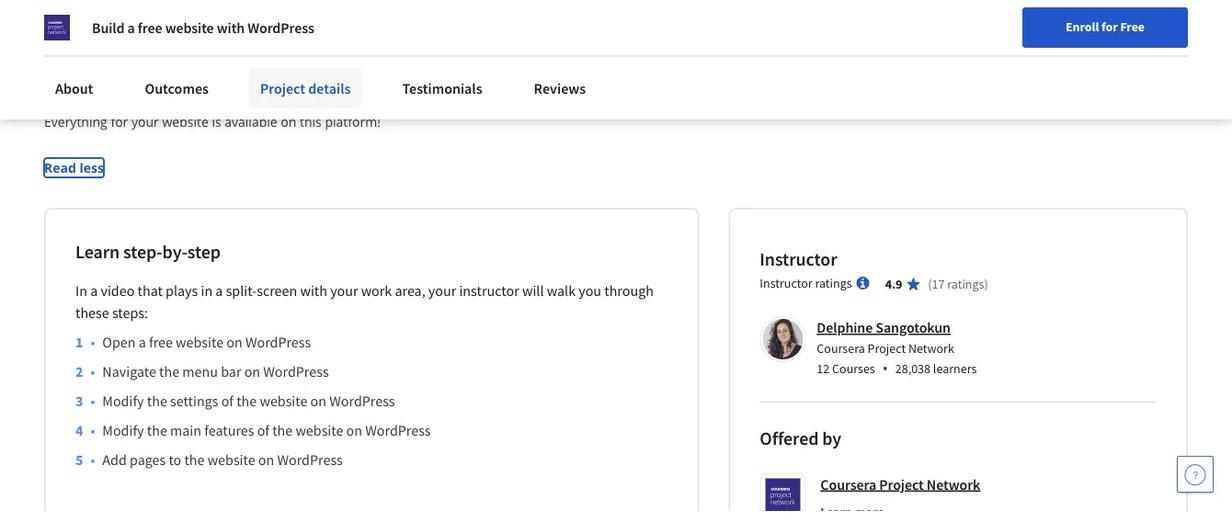 Task type: vqa. For each thing, say whether or not it's contained in the screenshot.
Show notifications icon
yes



Task type: locate. For each thing, give the bounding box(es) containing it.
free
[[138, 18, 162, 37], [149, 333, 173, 351]]

on
[[227, 333, 243, 351], [244, 362, 260, 381], [311, 392, 327, 410], [346, 421, 363, 440], [258, 451, 274, 469]]

coursera
[[817, 340, 865, 356], [821, 475, 877, 494]]

( 17 ratings )
[[929, 276, 989, 292]]

1 vertical spatial modify
[[102, 421, 144, 440]]

modify for modify the main features of the website on wordpress
[[102, 421, 144, 440]]

project details
[[260, 79, 351, 98]]

modify
[[102, 392, 144, 410], [102, 421, 144, 440]]

0 horizontal spatial ratings
[[816, 275, 853, 291]]

2 your from the left
[[429, 281, 457, 300]]

delphine
[[817, 319, 873, 337]]

with
[[217, 18, 245, 37], [300, 281, 327, 300]]

of right features
[[257, 421, 270, 440]]

website down the • modify the settings of the website on wordpress
[[296, 421, 344, 440]]

2 modify from the top
[[102, 421, 144, 440]]

• for • modify the main features of the website on wordpress
[[91, 421, 95, 440]]

0 horizontal spatial with
[[217, 18, 245, 37]]

network
[[909, 340, 955, 356], [927, 475, 981, 494]]

28,038
[[896, 360, 931, 377]]

will
[[522, 281, 544, 300]]

instructor for instructor ratings
[[760, 275, 813, 291]]

build
[[92, 18, 125, 37]]

modify down the navigate
[[102, 392, 144, 410]]

0 vertical spatial coursera
[[817, 340, 865, 356]]

1 vertical spatial with
[[300, 281, 327, 300]]

your
[[330, 281, 358, 300], [429, 281, 457, 300]]

work
[[361, 281, 392, 300]]

1 vertical spatial coursera
[[821, 475, 877, 494]]

website up • modify the main features of the website on wordpress
[[260, 392, 308, 410]]

1 horizontal spatial your
[[429, 281, 457, 300]]

with up outcomes 'link'
[[217, 18, 245, 37]]

build a free website with wordpress
[[92, 18, 314, 37]]

1 vertical spatial of
[[257, 421, 270, 440]]

ratings right "17"
[[948, 276, 985, 292]]

with inside in a video that plays in a split-screen with your work area, your instructor will walk you through these steps:
[[300, 281, 327, 300]]

1 horizontal spatial of
[[257, 421, 270, 440]]

1 vertical spatial instructor
[[760, 275, 813, 291]]

4.9
[[886, 276, 903, 292]]

coursera inside coursera project network link
[[821, 475, 877, 494]]

testimonials
[[402, 79, 483, 98]]

the right to
[[184, 451, 205, 469]]

the left settings at left bottom
[[147, 392, 167, 410]]

read less button
[[44, 158, 104, 177]]

coursera down delphine
[[817, 340, 865, 356]]

by-
[[162, 240, 188, 263]]

step-
[[123, 240, 162, 263]]

1 modify from the top
[[102, 392, 144, 410]]

bar
[[221, 362, 241, 381]]

instructor ratings
[[760, 275, 853, 291]]

open
[[102, 333, 136, 351]]

0 horizontal spatial of
[[221, 392, 234, 410]]

coursera down by
[[821, 475, 877, 494]]

in a video that plays in a split-screen with your work area, your instructor will walk you through these steps:
[[75, 281, 654, 322]]

to
[[169, 451, 181, 469]]

project
[[260, 79, 306, 98], [868, 340, 906, 356], [880, 475, 924, 494]]

0 vertical spatial instructor
[[760, 248, 838, 271]]

your left 'work'
[[330, 281, 358, 300]]

1 vertical spatial project
[[868, 340, 906, 356]]

instructor up instructor ratings
[[760, 248, 838, 271]]

17
[[932, 276, 945, 292]]

• for • modify the settings of the website on wordpress
[[91, 392, 95, 410]]

0 vertical spatial network
[[909, 340, 955, 356]]

• for • open a free website on wordpress
[[91, 333, 95, 351]]

modify up add
[[102, 421, 144, 440]]

details
[[309, 79, 351, 98]]

menu item
[[899, 18, 1018, 78]]

0 vertical spatial free
[[138, 18, 162, 37]]

instructor up delphine sangotokun image
[[760, 275, 813, 291]]

read less
[[44, 159, 104, 176]]

free
[[1121, 18, 1145, 35]]

ratings up delphine
[[816, 275, 853, 291]]

coursera inside delphine sangotokun coursera project network 12 courses • 28,038 learners
[[817, 340, 865, 356]]

0 vertical spatial project
[[260, 79, 306, 98]]

main
[[170, 421, 202, 440]]

by
[[823, 427, 842, 450]]

instructor
[[760, 248, 838, 271], [760, 275, 813, 291]]

0 horizontal spatial your
[[330, 281, 358, 300]]

0 vertical spatial of
[[221, 392, 234, 410]]

pages
[[130, 451, 166, 469]]

• open a free website on wordpress
[[91, 333, 311, 351]]

you
[[579, 281, 602, 300]]

project inside delphine sangotokun coursera project network 12 courses • 28,038 learners
[[868, 340, 906, 356]]

of
[[221, 392, 234, 410], [257, 421, 270, 440]]

None search field
[[262, 12, 483, 48]]

coursera project network image
[[44, 15, 70, 40]]

a right "in"
[[216, 281, 223, 300]]

your right area,
[[429, 281, 457, 300]]

the down the • modify the settings of the website on wordpress
[[273, 421, 293, 440]]

1 horizontal spatial with
[[300, 281, 327, 300]]

show notifications image
[[1037, 23, 1059, 45]]

website
[[165, 18, 214, 37], [176, 333, 224, 351], [260, 392, 308, 410], [296, 421, 344, 440], [208, 451, 255, 469]]

the
[[159, 362, 180, 381], [147, 392, 167, 410], [237, 392, 257, 410], [147, 421, 167, 440], [273, 421, 293, 440], [184, 451, 205, 469]]

offered
[[760, 427, 819, 450]]

• modify the settings of the website on wordpress
[[91, 392, 395, 410]]

in
[[75, 281, 87, 300]]

project details link
[[249, 68, 362, 109]]

of up features
[[221, 392, 234, 410]]

1 instructor from the top
[[760, 248, 838, 271]]

wordpress
[[248, 18, 314, 37], [246, 333, 311, 351], [263, 362, 329, 381], [330, 392, 395, 410], [365, 421, 431, 440], [277, 451, 343, 469]]

a
[[128, 18, 135, 37], [90, 281, 98, 300], [216, 281, 223, 300], [139, 333, 146, 351]]

with right screen at the left bottom of page
[[300, 281, 327, 300]]

a right in
[[90, 281, 98, 300]]

ratings
[[816, 275, 853, 291], [948, 276, 985, 292]]

enroll for free
[[1066, 18, 1145, 35]]

(
[[929, 276, 932, 292]]

website down features
[[208, 451, 255, 469]]

courses
[[833, 360, 876, 377]]

modify for modify the settings of the website on wordpress
[[102, 392, 144, 410]]

2 instructor from the top
[[760, 275, 813, 291]]

these
[[75, 303, 109, 322]]

website up the menu
[[176, 333, 224, 351]]

•
[[91, 333, 95, 351], [883, 358, 889, 378], [91, 362, 95, 381], [91, 392, 95, 410], [91, 421, 95, 440], [91, 451, 95, 469]]

0 vertical spatial modify
[[102, 392, 144, 410]]

delphine sangotokun image
[[763, 319, 803, 360]]

plays
[[166, 281, 198, 300]]

free right build
[[138, 18, 162, 37]]

free right open
[[149, 333, 173, 351]]



Task type: describe. For each thing, give the bounding box(es) containing it.
delphine sangotokun link
[[817, 319, 951, 337]]

outcomes
[[145, 79, 209, 98]]

sangotokun
[[876, 319, 951, 337]]

a right build
[[128, 18, 135, 37]]

add
[[102, 451, 127, 469]]

for
[[1102, 18, 1118, 35]]

through
[[605, 281, 654, 300]]

coursera image
[[22, 15, 139, 44]]

1 horizontal spatial ratings
[[948, 276, 985, 292]]

menu
[[182, 362, 218, 381]]

read
[[44, 159, 76, 176]]

step
[[187, 240, 221, 263]]

learn
[[75, 240, 120, 263]]

coursera project network link
[[821, 473, 981, 496]]

enroll for free button
[[1023, 7, 1189, 48]]

• for • add pages to the website on wordpress
[[91, 451, 95, 469]]

less
[[80, 159, 104, 176]]

1 vertical spatial free
[[149, 333, 173, 351]]

outcomes link
[[134, 68, 220, 109]]

network inside delphine sangotokun coursera project network 12 courses • 28,038 learners
[[909, 340, 955, 356]]

about
[[55, 79, 93, 98]]

12
[[817, 360, 830, 377]]

video
[[101, 281, 135, 300]]

• for • navigate the menu bar on wordpress
[[91, 362, 95, 381]]

about link
[[44, 68, 104, 109]]

walk
[[547, 281, 576, 300]]

1 your from the left
[[330, 281, 358, 300]]

• modify the main features of the website on wordpress
[[91, 421, 431, 440]]

coursera project network
[[821, 475, 981, 494]]

website up outcomes
[[165, 18, 214, 37]]

a right open
[[139, 333, 146, 351]]

2 vertical spatial project
[[880, 475, 924, 494]]

split-
[[226, 281, 257, 300]]

• navigate the menu bar on wordpress
[[91, 362, 329, 381]]

instructor for instructor
[[760, 248, 838, 271]]

navigate
[[102, 362, 156, 381]]

learners
[[934, 360, 977, 377]]

the up • modify the main features of the website on wordpress
[[237, 392, 257, 410]]

screen
[[257, 281, 297, 300]]

instructor
[[459, 281, 520, 300]]

• add pages to the website on wordpress
[[91, 451, 343, 469]]

area,
[[395, 281, 426, 300]]

0 vertical spatial with
[[217, 18, 245, 37]]

the left main
[[147, 421, 167, 440]]

)
[[985, 276, 989, 292]]

that
[[138, 281, 163, 300]]

settings
[[170, 392, 218, 410]]

the left the menu
[[159, 362, 180, 381]]

delphine sangotokun coursera project network 12 courses • 28,038 learners
[[817, 319, 977, 378]]

1 vertical spatial network
[[927, 475, 981, 494]]

• inside delphine sangotokun coursera project network 12 courses • 28,038 learners
[[883, 358, 889, 378]]

reviews
[[534, 79, 586, 98]]

learn step-by-step
[[75, 240, 221, 263]]

offered by
[[760, 427, 842, 450]]

testimonials link
[[391, 68, 494, 109]]

help center image
[[1185, 464, 1207, 486]]

steps:
[[112, 303, 148, 322]]

reviews link
[[523, 68, 597, 109]]

in
[[201, 281, 213, 300]]

features
[[204, 421, 254, 440]]

enroll
[[1066, 18, 1100, 35]]



